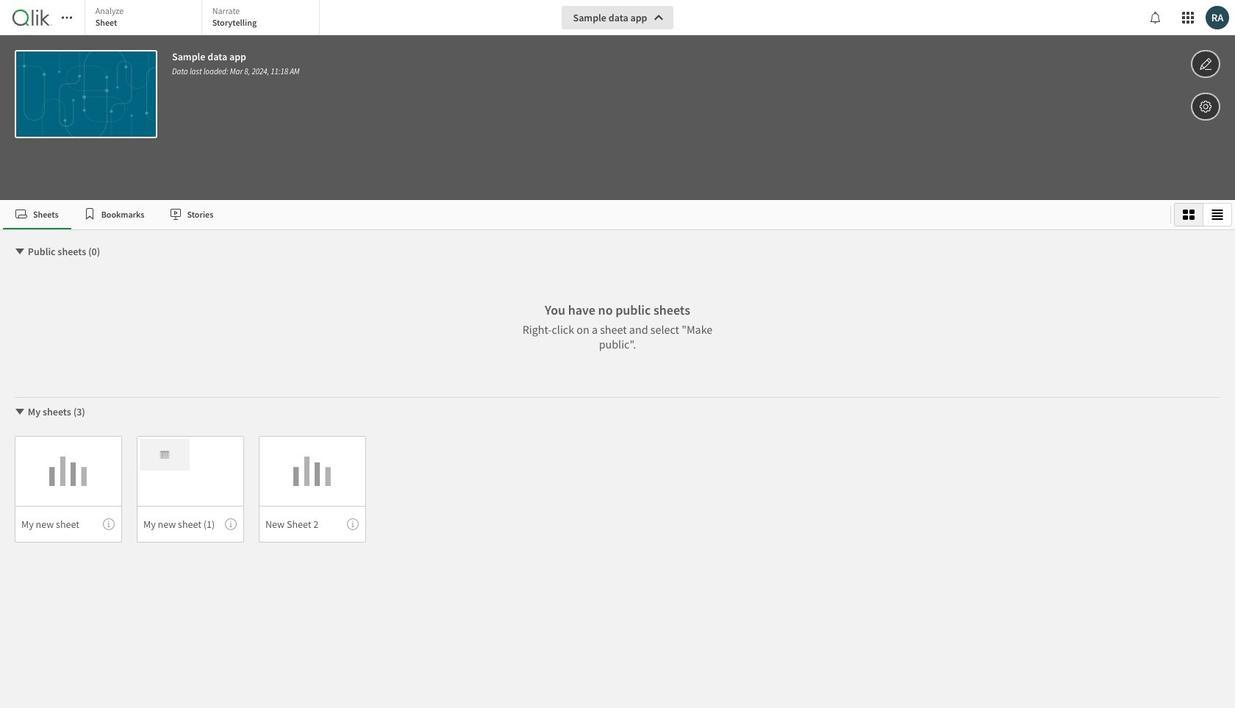 Task type: vqa. For each thing, say whether or not it's contained in the screenshot.
Field inside the the Filters Region
no



Task type: locate. For each thing, give the bounding box(es) containing it.
1 horizontal spatial tooltip
[[225, 518, 237, 530]]

2 horizontal spatial menu item
[[259, 506, 366, 543]]

menu item
[[15, 506, 122, 543], [137, 506, 244, 543], [259, 506, 366, 543]]

3 menu item from the left
[[259, 506, 366, 543]]

tooltip for my new sheet sheet is selected. press the spacebar or enter key to open my new sheet sheet. use the right and left arrow keys to navigate. "element"
[[103, 518, 115, 530]]

2 menu item from the left
[[137, 506, 244, 543]]

tooltip inside 'my new sheet (1) sheet is selected. press the spacebar or enter key to open my new sheet (1) sheet. use the right and left arrow keys to navigate.' element
[[225, 518, 237, 530]]

1 horizontal spatial menu item
[[137, 506, 244, 543]]

tab list
[[84, 0, 323, 37], [3, 200, 1165, 229]]

0 horizontal spatial tooltip
[[103, 518, 115, 530]]

new sheet 2 sheet is selected. press the spacebar or enter key to open new sheet 2 sheet. use the right and left arrow keys to navigate. element
[[259, 436, 366, 543]]

2 tooltip from the left
[[225, 518, 237, 530]]

1 menu item from the left
[[15, 506, 122, 543]]

collapse image
[[14, 246, 26, 257]]

tooltip for 'my new sheet (1) sheet is selected. press the spacebar or enter key to open my new sheet (1) sheet. use the right and left arrow keys to navigate.' element
[[225, 518, 237, 530]]

group
[[1174, 203, 1232, 226]]

my new sheet (1) sheet is selected. press the spacebar or enter key to open my new sheet (1) sheet. use the right and left arrow keys to navigate. element
[[137, 436, 244, 543]]

edit image
[[1199, 55, 1213, 73]]

list view image
[[1212, 209, 1224, 221]]

toolbar
[[0, 0, 1235, 200]]

0 horizontal spatial menu item
[[15, 506, 122, 543]]

tooltip inside new sheet 2 sheet is selected. press the spacebar or enter key to open new sheet 2 sheet. use the right and left arrow keys to navigate. element
[[347, 518, 359, 530]]

tooltip
[[103, 518, 115, 530], [225, 518, 237, 530], [347, 518, 359, 530]]

application
[[0, 0, 1235, 708]]

tooltip inside my new sheet sheet is selected. press the spacebar or enter key to open my new sheet sheet. use the right and left arrow keys to navigate. "element"
[[103, 518, 115, 530]]

1 tooltip from the left
[[103, 518, 115, 530]]

3 tooltip from the left
[[347, 518, 359, 530]]

2 horizontal spatial tooltip
[[347, 518, 359, 530]]

0 vertical spatial tab list
[[84, 0, 323, 37]]



Task type: describe. For each thing, give the bounding box(es) containing it.
menu item for my new sheet sheet is selected. press the spacebar or enter key to open my new sheet sheet. use the right and left arrow keys to navigate. "element"
[[15, 506, 122, 543]]

grid view image
[[1183, 209, 1195, 221]]

menu item for new sheet 2 sheet is selected. press the spacebar or enter key to open new sheet 2 sheet. use the right and left arrow keys to navigate. element
[[259, 506, 366, 543]]

my new sheet sheet is selected. press the spacebar or enter key to open my new sheet sheet. use the right and left arrow keys to navigate. element
[[15, 436, 122, 543]]

app options image
[[1199, 98, 1213, 115]]

tooltip for new sheet 2 sheet is selected. press the spacebar or enter key to open new sheet 2 sheet. use the right and left arrow keys to navigate. element
[[347, 518, 359, 530]]

menu item for 'my new sheet (1) sheet is selected. press the spacebar or enter key to open my new sheet (1) sheet. use the right and left arrow keys to navigate.' element
[[137, 506, 244, 543]]

1 vertical spatial tab list
[[3, 200, 1165, 229]]

collapse image
[[14, 406, 26, 418]]



